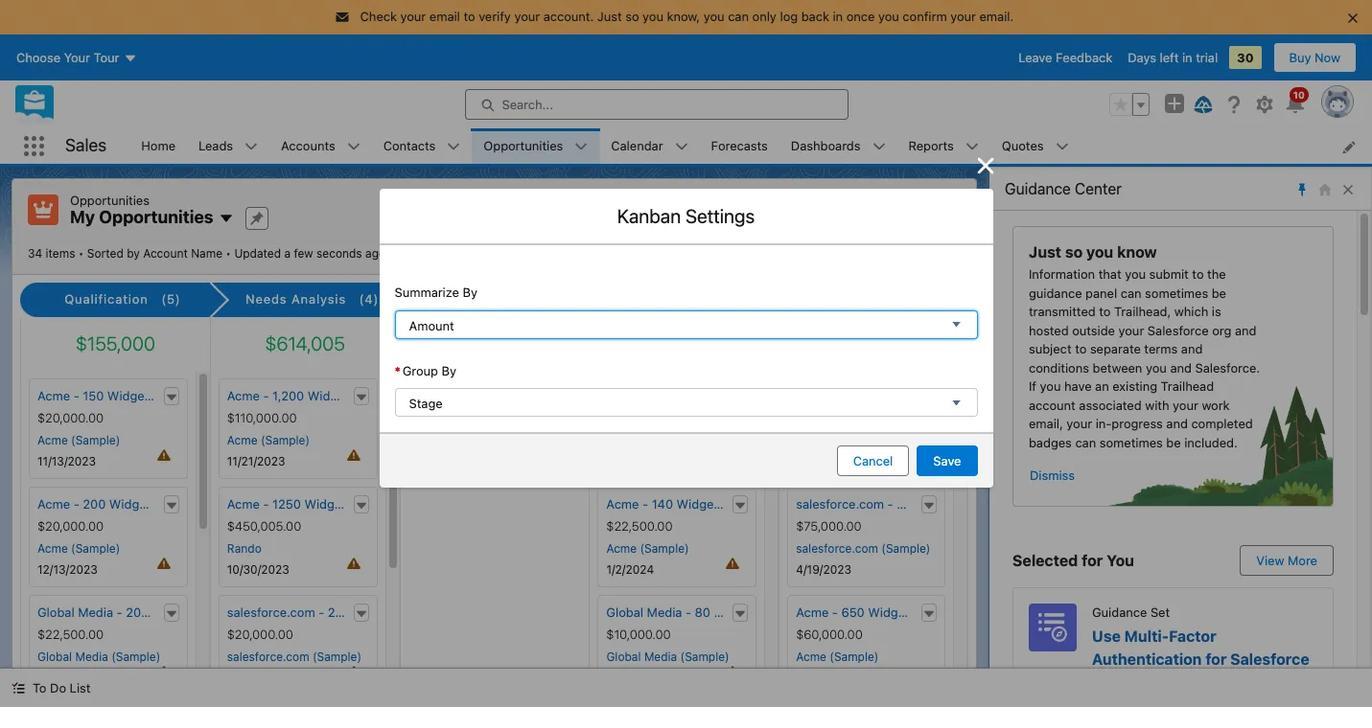 Task type: locate. For each thing, give the bounding box(es) containing it.
1 vertical spatial guidance
[[1093, 605, 1148, 621]]

so left know,
[[626, 9, 639, 24]]

0 horizontal spatial by
[[442, 363, 457, 378]]

use multi-factor authentication for salesforce logins link
[[1093, 628, 1310, 691]]

widgets right 80
[[714, 605, 762, 620]]

- inside salesforce.com - 200 widgets (sample) link
[[319, 605, 325, 620]]

list view controls image
[[744, 232, 787, 262]]

trial
[[1196, 49, 1218, 65]]

that
[[1099, 267, 1122, 282]]

buy now
[[1290, 49, 1341, 65]]

acme (sample) link up "1/2/2024"
[[607, 541, 689, 558]]

list
[[70, 681, 91, 696]]

your left email on the top of page
[[401, 9, 426, 24]]

- left 1100
[[833, 388, 838, 404]]

(5)
[[161, 292, 181, 307]]

$20,000.00 down the 150
[[37, 411, 104, 426]]

- down 11/13/2023
[[74, 497, 79, 512]]

opportunities list item
[[472, 129, 600, 164]]

widgets right 140
[[677, 497, 725, 512]]

leads link
[[187, 129, 245, 164]]

for left you
[[1082, 553, 1103, 570]]

2 global media (sample) link from the left
[[607, 649, 730, 667]]

sometimes down submit
[[1146, 285, 1209, 301]]

2 vertical spatial can
[[1076, 435, 1097, 450]]

1 global media (sample) link from the left
[[37, 649, 160, 667]]

widgets for acme - 140 widgets (sample)
[[677, 497, 725, 512]]

• right the name
[[226, 246, 231, 260]]

selected
[[1013, 553, 1079, 570]]

guidance center
[[1005, 180, 1122, 198]]

global up "do"
[[37, 650, 72, 665]]

0 horizontal spatial guidance
[[1005, 180, 1071, 198]]

- for acme - 1100 widgets (sample)
[[833, 388, 838, 404]]

your right verify
[[515, 9, 540, 24]]

can down in-
[[1076, 435, 1097, 450]]

text default image for acme - 1,200 widgets (sample)
[[355, 391, 368, 404]]

acme - 1100 widgets (sample) link
[[796, 387, 976, 406]]

- inside acme - 1250 widgets (sample) link
[[263, 497, 269, 512]]

log
[[780, 9, 798, 24]]

$20,000.00 up 12/13/2023
[[37, 519, 104, 535]]

forecasts link
[[700, 129, 780, 164]]

$20,000.00 inside $20,000.00 salesforce.com (sample)
[[227, 628, 293, 643]]

None search field
[[510, 232, 741, 262]]

list
[[130, 129, 1373, 164]]

- left the 150
[[74, 388, 79, 404]]

your down trailhead,
[[1119, 323, 1145, 338]]

0 vertical spatial $22,500.00
[[607, 519, 673, 535]]

widgets right 1,200
[[308, 388, 356, 404]]

1 vertical spatial $22,500.00
[[37, 628, 104, 643]]

0 vertical spatial salesforce.com (sample) link
[[796, 541, 931, 558]]

you right "if"
[[1040, 379, 1061, 394]]

existing
[[1113, 379, 1158, 394]]

global inside $10,000.00 global media (sample)
[[607, 650, 641, 665]]

- inside acme - 1100 widgets (sample) link
[[833, 388, 838, 404]]

(18)
[[914, 292, 940, 307]]

1/2/2024
[[607, 563, 654, 577]]

1 vertical spatial so
[[1066, 244, 1083, 261]]

text default image for acme - 650 widgets (sample)
[[923, 608, 936, 621]]

you down know
[[1125, 267, 1146, 282]]

0 vertical spatial guidance
[[1005, 180, 1071, 198]]

- inside acme - 200 widgets (sample) link
[[74, 497, 79, 512]]

guidance up the use at the bottom of the page
[[1093, 605, 1148, 621]]

widgets right 1250
[[305, 497, 353, 512]]

between
[[1093, 360, 1143, 376]]

can for to
[[728, 9, 749, 24]]

reports list item
[[897, 129, 991, 164]]

acme up "1/2/2024"
[[607, 542, 637, 556]]

just up information
[[1029, 244, 1062, 261]]

so inside just so you know information that you submit to the guidance panel can sometimes be transmitted to trailhead, which is hosted outside your salesforce org and subject to separate terms and conditions between you and salesforce. if you have an existing trailhead account associated with your work email, your in-progress and completed badges can sometimes be included.
[[1066, 244, 1083, 261]]

200 for salesforce.com
[[328, 605, 351, 620]]

have
[[1065, 379, 1092, 394]]

settings
[[686, 205, 755, 227]]

in right back
[[833, 9, 843, 24]]

1 horizontal spatial $22,500.00
[[607, 519, 673, 535]]

1 vertical spatial in
[[1183, 49, 1193, 65]]

acme - 1,200 widgets (sample) link
[[227, 387, 412, 406]]

- for acme - 140 widgets (sample)
[[643, 497, 649, 512]]

widgets for acme - 200 widgets (sample)
[[109, 497, 157, 512]]

closed
[[823, 292, 868, 307]]

$22,500.00 inside $22,500.00 acme (sample) 1/2/2024
[[607, 519, 673, 535]]

2 vertical spatial $20,000.00
[[227, 628, 293, 643]]

factor
[[1169, 628, 1217, 645]]

widgets right 1100
[[872, 388, 920, 404]]

global media (sample) link up list on the left bottom of page
[[37, 649, 160, 667]]

- left 1,200
[[263, 388, 269, 404]]

140
[[652, 497, 673, 512]]

for
[[1082, 553, 1103, 570], [1206, 651, 1227, 668]]

salesforce.
[[1196, 360, 1261, 376]]

you
[[643, 9, 664, 24], [704, 9, 725, 24], [879, 9, 900, 24], [1087, 244, 1114, 261], [1125, 267, 1146, 282], [1146, 360, 1167, 376], [1040, 379, 1061, 394]]

acme up the "10/18/2023"
[[796, 433, 827, 448]]

1 vertical spatial by
[[442, 363, 457, 378]]

is
[[1212, 304, 1222, 319]]

opportunities down search...
[[484, 138, 563, 153]]

text default image
[[165, 499, 178, 513], [923, 499, 936, 513], [355, 608, 368, 621], [734, 608, 747, 621], [923, 608, 936, 621], [12, 682, 25, 696]]

0 horizontal spatial be
[[1167, 435, 1182, 450]]

associated
[[1080, 398, 1142, 413]]

200 up $20,000.00 salesforce.com (sample)
[[328, 605, 351, 620]]

save button
[[917, 446, 978, 477]]

acme up 11/21/2023
[[227, 433, 258, 448]]

widgets right 170
[[676, 388, 724, 404]]

and right the org
[[1236, 323, 1257, 338]]

global media (sample) link for $211,500
[[607, 649, 730, 667]]

1 horizontal spatial so
[[1066, 244, 1083, 261]]

salesforce.com - 200 widgets (sample)
[[227, 605, 458, 620]]

$22,500.00 up to do list
[[37, 628, 104, 643]]

1 horizontal spatial just
[[1029, 244, 1062, 261]]

acme up 11/13/2023
[[37, 433, 68, 448]]

acme up $60,000.00 on the bottom of page
[[796, 605, 829, 620]]

by for group by
[[442, 363, 457, 378]]

sales
[[65, 136, 107, 156]]

contacts list item
[[372, 129, 472, 164]]

- up $22,500.00 global media (sample)
[[117, 605, 122, 620]]

$60,000.00 acme (sample)
[[796, 628, 879, 665]]

1 vertical spatial just
[[1029, 244, 1062, 261]]

acme - 170 widgets (sample)
[[607, 388, 780, 404]]

be left included.
[[1167, 435, 1182, 450]]

- left 140
[[643, 497, 649, 512]]

acme - 170 widgets (sample) link
[[607, 387, 780, 406]]

- left 170
[[643, 388, 649, 404]]

media up list on the left bottom of page
[[75, 650, 108, 665]]

for down factor
[[1206, 651, 1227, 668]]

(sample) inside $22,500.00 acme (sample) 1/2/2024
[[640, 542, 689, 556]]

kanban
[[618, 205, 681, 227]]

1 vertical spatial sometimes
[[1100, 435, 1163, 450]]

(sample) inside $20,000.00 acme (sample) 12/13/2023
[[71, 542, 120, 556]]

salesforce inside the guidance set use multi-factor authentication for salesforce logins
[[1231, 651, 1310, 668]]

widgets for acme - 1100 widgets (sample)
[[872, 388, 920, 404]]

0 vertical spatial by
[[463, 285, 478, 300]]

$450,005.00
[[227, 519, 301, 535]]

1 • from the left
[[78, 246, 84, 260]]

$22,500.00 down 140
[[607, 519, 673, 535]]

(sample) inside "$105,000.00 acme (sample) 10/18/2023"
[[830, 433, 879, 448]]

acme down $17,000.00
[[607, 433, 637, 448]]

submit
[[1150, 267, 1189, 282]]

- left 600
[[888, 497, 894, 512]]

1 horizontal spatial by
[[463, 285, 478, 300]]

widgets for acme - 150 widgets (sample)
[[107, 388, 155, 404]]

1100
[[842, 388, 869, 404]]

- inside acme - 140 widgets (sample) link
[[643, 497, 649, 512]]

acme down 11/13/2023
[[37, 497, 70, 512]]

salesforce.com (sample) link down salesforce.com - 200 widgets (sample) link at the bottom of the page
[[227, 649, 362, 667]]

summarize
[[395, 285, 459, 300]]

0 horizontal spatial salesforce.com (sample) link
[[227, 649, 362, 667]]

widgets up $20,000.00 salesforce.com (sample)
[[354, 605, 402, 620]]

0 vertical spatial so
[[626, 9, 639, 24]]

1 horizontal spatial can
[[1076, 435, 1097, 450]]

Search My Opportunities list view. search field
[[510, 232, 741, 262]]

1 horizontal spatial global media (sample) link
[[607, 649, 730, 667]]

- for acme - 170 widgets (sample)
[[643, 388, 649, 404]]

- inside global media - 200 widgets (sample) link
[[117, 605, 122, 620]]

1 vertical spatial salesforce.com (sample) link
[[227, 649, 362, 667]]

salesforce.com down salesforce.com - 200 widgets (sample) link at the bottom of the page
[[227, 650, 309, 665]]

selected for you
[[1013, 553, 1135, 570]]

org
[[1213, 323, 1232, 338]]

by for summarize by
[[463, 285, 478, 300]]

text default image
[[165, 391, 178, 404], [355, 391, 368, 404], [355, 499, 368, 513], [734, 499, 747, 513], [165, 608, 178, 621]]

guidance down quotes "list item"
[[1005, 180, 1071, 198]]

0 horizontal spatial 200
[[83, 497, 106, 512]]

none search field inside my opportunities|opportunities|list view element
[[510, 232, 741, 262]]

2 horizontal spatial 200
[[328, 605, 351, 620]]

search...
[[502, 96, 553, 112]]

2 horizontal spatial can
[[1121, 285, 1142, 301]]

- up $20,000.00 salesforce.com (sample)
[[319, 605, 325, 620]]

global media (sample) link for $155,000
[[37, 649, 160, 667]]

verify
[[479, 9, 511, 24]]

1 horizontal spatial guidance
[[1093, 605, 1148, 621]]

more
[[1288, 554, 1318, 569]]

my opportunities status
[[28, 246, 234, 260]]

global media (sample) link
[[37, 649, 160, 667], [607, 649, 730, 667]]

text default image for acme - 200 widgets (sample)
[[165, 499, 178, 513]]

(sample) inside $75,000.00 salesforce.com (sample) 4/19/2023
[[882, 542, 931, 556]]

email
[[430, 9, 460, 24]]

logins
[[1093, 674, 1142, 691]]

0 horizontal spatial $22,500.00
[[37, 628, 104, 643]]

1 horizontal spatial •
[[226, 246, 231, 260]]

widgets up $20,000.00 acme (sample) 12/13/2023
[[109, 497, 157, 512]]

salesforce.com up $75,000.00
[[796, 497, 885, 512]]

widgets right 650
[[868, 605, 916, 620]]

1 horizontal spatial salesforce.com (sample) link
[[796, 541, 931, 558]]

global down $10,000.00 on the bottom left
[[607, 650, 641, 665]]

$105,000.00
[[796, 411, 868, 426]]

0 vertical spatial salesforce
[[1148, 323, 1209, 338]]

acme - 1100 widgets (sample)
[[796, 388, 976, 404]]

your left the email.
[[951, 9, 977, 24]]

(sample) inside $20,000.00 acme (sample) 11/13/2023
[[71, 433, 120, 448]]

back
[[802, 9, 830, 24]]

•
[[78, 246, 84, 260], [226, 246, 231, 260]]

global inside $22,500.00 global media (sample)
[[37, 650, 72, 665]]

opportunities inside list item
[[484, 138, 563, 153]]

to down panel
[[1100, 304, 1111, 319]]

-
[[74, 388, 79, 404], [263, 388, 269, 404], [643, 388, 649, 404], [833, 388, 838, 404], [74, 497, 79, 512], [263, 497, 269, 512], [643, 497, 649, 512], [888, 497, 894, 512], [117, 605, 122, 620], [319, 605, 325, 620], [686, 605, 692, 620], [833, 605, 838, 620]]

which
[[1175, 304, 1209, 319]]

just
[[598, 9, 622, 24], [1029, 244, 1062, 261]]

acme inside $110,000.00 acme (sample) 11/21/2023
[[227, 433, 258, 448]]

acme - 140 widgets (sample)
[[607, 497, 781, 512]]

0 horizontal spatial can
[[728, 9, 749, 24]]

0 horizontal spatial global media (sample) link
[[37, 649, 160, 667]]

acme inside $20,000.00 acme (sample) 12/13/2023
[[37, 542, 68, 556]]

can
[[728, 9, 749, 24], [1121, 285, 1142, 301], [1076, 435, 1097, 450]]

1 vertical spatial for
[[1206, 651, 1227, 668]]

and
[[1236, 323, 1257, 338], [1182, 342, 1203, 357], [1171, 360, 1192, 376], [1167, 416, 1188, 432]]

- for salesforce.com - 200 widgets (sample)
[[319, 605, 325, 620]]

- for salesforce.com - 600 widgets (sample)
[[888, 497, 894, 512]]

by right summarize
[[463, 285, 478, 300]]

salesforce.com down $75,000.00
[[796, 542, 879, 556]]

text default image for salesforce.com - 200 widgets (sample)
[[355, 608, 368, 621]]

0 horizontal spatial just
[[598, 9, 622, 24]]

acme left 140
[[607, 497, 639, 512]]

text default image for salesforce.com - 600 widgets (sample)
[[923, 499, 936, 513]]

contacts link
[[372, 129, 447, 164]]

guidance inside the guidance set use multi-factor authentication for salesforce logins
[[1093, 605, 1148, 621]]

text default image for acme - 1250 widgets (sample)
[[355, 499, 368, 513]]

1 vertical spatial salesforce
[[1231, 651, 1310, 668]]

1 horizontal spatial salesforce
[[1231, 651, 1310, 668]]

0 horizontal spatial for
[[1082, 553, 1103, 570]]

quotes list item
[[991, 129, 1081, 164]]

salesforce.com (sample) link down $75,000.00
[[796, 541, 931, 558]]

salesforce.com inside salesforce.com - 600 widgets (sample) link
[[796, 497, 885, 512]]

widgets for acme - 170 widgets (sample)
[[676, 388, 724, 404]]

sometimes down progress
[[1100, 435, 1163, 450]]

170
[[652, 388, 672, 404]]

center
[[1075, 180, 1122, 198]]

global media - 80 widgets (sample) link
[[607, 604, 818, 623]]

- inside acme - 170 widgets (sample) link
[[643, 388, 649, 404]]

- inside "acme - 150 widgets (sample)" link
[[74, 388, 79, 404]]

so up information
[[1066, 244, 1083, 261]]

0 horizontal spatial •
[[78, 246, 84, 260]]

salesforce inside just so you know information that you submit to the guidance panel can sometimes be transmitted to trailhead, which is hosted outside your salesforce org and subject to separate terms and conditions between you and salesforce. if you have an existing trailhead account associated with your work email, your in-progress and completed badges can sometimes be included.
[[1148, 323, 1209, 338]]

acme inside $22,500.00 acme (sample) 1/2/2024
[[607, 542, 637, 556]]

(sample) inside $60,000.00 acme (sample)
[[830, 650, 879, 665]]

for inside the guidance set use multi-factor authentication for salesforce logins
[[1206, 651, 1227, 668]]

1 horizontal spatial be
[[1212, 285, 1227, 301]]

$22,500.00 inside $22,500.00 global media (sample)
[[37, 628, 104, 643]]

your down trailhead
[[1173, 398, 1199, 413]]

$20,000.00 inside $20,000.00 acme (sample) 12/13/2023
[[37, 519, 104, 535]]

guidance
[[1005, 180, 1071, 198], [1093, 605, 1148, 621]]

200 up $22,500.00 global media (sample)
[[126, 605, 149, 620]]

0 horizontal spatial salesforce
[[1148, 323, 1209, 338]]

contacts
[[383, 138, 436, 153]]

$22,500.00 for $22,500.00 acme (sample) 1/2/2024
[[607, 519, 673, 535]]

can left only
[[728, 9, 749, 24]]

opportunities
[[484, 138, 563, 153], [70, 193, 150, 208], [99, 207, 213, 227]]

- inside acme - 1,200 widgets (sample) link
[[263, 388, 269, 404]]

account.
[[544, 9, 594, 24]]

widgets right the 150
[[107, 388, 155, 404]]

sometimes
[[1146, 285, 1209, 301], [1100, 435, 1163, 450]]

1 horizontal spatial for
[[1206, 651, 1227, 668]]

text default image inside the to do list button
[[12, 682, 25, 696]]

• right items
[[78, 246, 84, 260]]

acme (sample) link down $110,000.00
[[227, 432, 310, 450]]

acme up 12/13/2023
[[37, 542, 68, 556]]

- for acme - 150 widgets (sample)
[[74, 388, 79, 404]]

0 vertical spatial $20,000.00
[[37, 411, 104, 426]]

acme (sample) link down $60,000.00 on the bottom of page
[[796, 649, 879, 667]]

qualification
[[64, 292, 148, 307]]

only
[[753, 9, 777, 24]]

by right group at the left
[[442, 363, 457, 378]]

- left 1250
[[263, 497, 269, 512]]

widgets for acme - 1250 widgets (sample)
[[305, 497, 353, 512]]

be down the
[[1212, 285, 1227, 301]]

group
[[1110, 93, 1150, 116]]

accounts
[[281, 138, 335, 153]]

$20,000.00 inside $20,000.00 acme (sample) 11/13/2023
[[37, 411, 104, 426]]

email,
[[1029, 416, 1064, 432]]

0 vertical spatial for
[[1082, 553, 1103, 570]]

widgets
[[107, 388, 155, 404], [308, 388, 356, 404], [676, 388, 724, 404], [872, 388, 920, 404], [109, 497, 157, 512], [305, 497, 353, 512], [677, 497, 725, 512], [924, 497, 972, 512], [152, 605, 200, 620], [354, 605, 402, 620], [714, 605, 762, 620], [868, 605, 916, 620]]

- inside "acme - 650 widgets (sample)" link
[[833, 605, 838, 620]]

1 vertical spatial can
[[1121, 285, 1142, 301]]

- inside salesforce.com - 600 widgets (sample) link
[[888, 497, 894, 512]]

acme (sample) link up 12/13/2023
[[37, 541, 120, 558]]

acme (sample) link for 140
[[607, 541, 689, 558]]

and up trailhead
[[1171, 360, 1192, 376]]

acme down $60,000.00 on the bottom of page
[[796, 650, 827, 665]]

0 vertical spatial in
[[833, 9, 843, 24]]

2 • from the left
[[226, 246, 231, 260]]

1 vertical spatial $20,000.00
[[37, 519, 104, 535]]

you right know,
[[704, 9, 725, 24]]

media inside $10,000.00 global media (sample)
[[645, 650, 677, 665]]

1 horizontal spatial in
[[1183, 49, 1193, 65]]

you
[[1107, 553, 1135, 570]]

0 vertical spatial can
[[728, 9, 749, 24]]

acme inside $17,000.00 acme (sample)
[[607, 433, 637, 448]]

acme (sample) link down $105,000.00
[[796, 432, 879, 450]]

acme (sample) link down $17,000.00
[[607, 432, 689, 450]]

media down $10,000.00 on the bottom left
[[645, 650, 677, 665]]

acme (sample) link for 1100
[[796, 432, 879, 450]]



Task type: describe. For each thing, give the bounding box(es) containing it.
hosted
[[1029, 323, 1069, 338]]

widgets up $22,500.00 global media (sample)
[[152, 605, 200, 620]]

check your email to verify your account. just so you know, you can only log back in once you confirm your email.
[[360, 9, 1014, 24]]

reports
[[909, 138, 954, 153]]

200 for acme
[[83, 497, 106, 512]]

global media - 200 widgets (sample)
[[37, 605, 256, 620]]

summarize by
[[395, 285, 478, 300]]

updated
[[234, 246, 281, 260]]

buy now button
[[1273, 42, 1357, 72]]

guidance for guidance center
[[1005, 180, 1071, 198]]

terms
[[1145, 342, 1178, 357]]

rando link
[[227, 541, 262, 558]]

calendar link
[[600, 129, 675, 164]]

know
[[1118, 244, 1157, 261]]

global down 12/13/2023
[[37, 605, 75, 620]]

(7)
[[727, 292, 746, 307]]

to left the
[[1193, 267, 1204, 282]]

$105,000.00 acme (sample) 10/18/2023
[[796, 411, 879, 469]]

acme - 200 widgets (sample) link
[[37, 496, 213, 514]]

to
[[33, 681, 47, 696]]

group by
[[403, 363, 457, 378]]

progress
[[1112, 416, 1163, 432]]

opportunities up sorted
[[70, 193, 150, 208]]

acme (sample) link for 1,200
[[227, 432, 310, 450]]

acme inside $20,000.00 acme (sample) 11/13/2023
[[37, 433, 68, 448]]

sorted
[[87, 246, 124, 260]]

guidance
[[1029, 285, 1083, 301]]

email.
[[980, 9, 1014, 24]]

to down outside
[[1076, 342, 1087, 357]]

salesforce.com inside $20,000.00 salesforce.com (sample)
[[227, 650, 309, 665]]

30
[[1238, 49, 1254, 65]]

acme - 1250 widgets (sample)
[[227, 497, 408, 512]]

11/21/2023
[[227, 455, 286, 469]]

won
[[873, 292, 901, 307]]

$22,500.00 for $22,500.00 global media (sample)
[[37, 628, 104, 643]]

leave feedback link
[[1019, 49, 1113, 65]]

- for acme - 650 widgets (sample)
[[833, 605, 838, 620]]

acme (sample) link for 200
[[37, 541, 120, 558]]

just so you know information that you submit to the guidance panel can sometimes be transmitted to trailhead, which is hosted outside your salesforce org and subject to separate terms and conditions between you and salesforce. if you have an existing trailhead account associated with your work email, your in-progress and completed badges can sometimes be included.
[[1029, 244, 1261, 450]]

$10,000.00
[[607, 628, 671, 643]]

you up that
[[1087, 244, 1114, 261]]

days
[[1128, 49, 1157, 65]]

can for know
[[1121, 285, 1142, 301]]

conditions
[[1029, 360, 1090, 376]]

$20,000.00 acme (sample) 12/13/2023
[[37, 519, 120, 577]]

use
[[1093, 628, 1121, 645]]

my opportunities|opportunities|list view element
[[12, 178, 1028, 708]]

do
[[50, 681, 66, 696]]

inverse image
[[974, 154, 997, 177]]

group
[[403, 363, 438, 378]]

home link
[[130, 129, 187, 164]]

opportunities up account
[[99, 207, 213, 227]]

now
[[1315, 49, 1341, 65]]

with
[[1146, 398, 1170, 413]]

leads
[[199, 138, 233, 153]]

account
[[143, 246, 188, 260]]

$22,500.00 global media (sample)
[[37, 628, 160, 665]]

quotes
[[1002, 138, 1044, 153]]

$20,000.00 for 200
[[37, 519, 104, 535]]

just inside just so you know information that you submit to the guidance panel can sometimes be transmitted to trailhead, which is hosted outside your salesforce org and subject to separate terms and conditions between you and salesforce. if you have an existing trailhead account associated with your work email, your in-progress and completed badges can sometimes be included.
[[1029, 244, 1062, 261]]

acme (sample) link for 150
[[37, 432, 120, 450]]

12/13/2023
[[37, 563, 98, 577]]

(sample) inside $20,000.00 salesforce.com (sample)
[[313, 650, 362, 665]]

- for acme - 1,200 widgets (sample)
[[263, 388, 269, 404]]

80
[[695, 605, 711, 620]]

a
[[284, 246, 291, 260]]

calendar list item
[[600, 129, 700, 164]]

$110,000.00 acme (sample) 11/21/2023
[[227, 411, 310, 469]]

acme up $105,000.00
[[796, 388, 829, 404]]

0 horizontal spatial in
[[833, 9, 843, 24]]

salesforce.com inside salesforce.com - 200 widgets (sample) link
[[227, 605, 315, 620]]

the
[[1208, 267, 1227, 282]]

accounts list item
[[270, 129, 372, 164]]

information
[[1029, 267, 1096, 282]]

$17,000.00
[[607, 411, 670, 426]]

cancel button
[[837, 446, 910, 477]]

- for acme - 200 widgets (sample)
[[74, 497, 79, 512]]

1 vertical spatial be
[[1167, 435, 1182, 450]]

to do list button
[[0, 670, 102, 708]]

widgets for salesforce.com - 200 widgets (sample)
[[354, 605, 402, 620]]

media up $22,500.00 global media (sample)
[[78, 605, 113, 620]]

and right terms
[[1182, 342, 1203, 357]]

(sample) inside $110,000.00 acme (sample) 11/21/2023
[[261, 433, 310, 448]]

leave
[[1019, 49, 1053, 65]]

acme (sample) link for 170
[[607, 432, 689, 450]]

acme (sample) link for 650
[[796, 649, 879, 667]]

0 vertical spatial be
[[1212, 285, 1227, 301]]

acme up $110,000.00
[[227, 388, 260, 404]]

1,200
[[273, 388, 304, 404]]

(sample) inside $17,000.00 acme (sample)
[[640, 433, 689, 448]]

completed
[[1192, 416, 1254, 432]]

acme - 650 widgets (sample)
[[796, 605, 972, 620]]

salesforce.com - 200 widgets (sample) link
[[227, 604, 458, 623]]

calendar
[[611, 138, 663, 153]]

- inside global media - 80 widgets (sample) link
[[686, 605, 692, 620]]

acme up '$450,005.00' on the bottom
[[227, 497, 260, 512]]

to right email on the top of page
[[464, 9, 475, 24]]

panel
[[1086, 285, 1118, 301]]

salesforce.com (sample) link for $20,000.00
[[227, 649, 362, 667]]

acme up $17,000.00
[[607, 388, 639, 404]]

$110,000.00
[[227, 411, 297, 426]]

text default image for acme - 150 widgets (sample)
[[165, 391, 178, 404]]

acme - 1250 widgets (sample) link
[[227, 496, 408, 514]]

kanban settings
[[618, 205, 755, 227]]

text default image for global media - 80 widgets (sample)
[[734, 608, 747, 621]]

acme inside "$105,000.00 acme (sample) 10/18/2023"
[[796, 433, 827, 448]]

0 horizontal spatial so
[[626, 9, 639, 24]]

guidance for guidance set use multi-factor authentication for salesforce logins
[[1093, 605, 1148, 621]]

text default image for global media - 200 widgets (sample)
[[165, 608, 178, 621]]

$20,000.00 for 150
[[37, 411, 104, 426]]

widgets for salesforce.com - 600 widgets (sample)
[[924, 497, 972, 512]]

guidance set use multi-factor authentication for salesforce logins
[[1093, 605, 1310, 691]]

0 vertical spatial just
[[598, 9, 622, 24]]

rando
[[227, 542, 262, 556]]

leads list item
[[187, 129, 270, 164]]

0 vertical spatial sometimes
[[1146, 285, 1209, 301]]

salesforce.com (sample) link for $75,000.00
[[796, 541, 931, 558]]

set
[[1151, 605, 1170, 621]]

and down with
[[1167, 416, 1188, 432]]

acme inside $60,000.00 acme (sample)
[[796, 650, 827, 665]]

text default image for acme - 140 widgets (sample)
[[734, 499, 747, 513]]

forecasts
[[711, 138, 768, 153]]

confirm
[[903, 9, 947, 24]]

global media - 200 widgets (sample) link
[[37, 604, 256, 623]]

you right once
[[879, 9, 900, 24]]

34
[[28, 246, 42, 260]]

proposal
[[457, 292, 515, 307]]

select list display image
[[790, 232, 833, 262]]

salesforce.com - 600 widgets (sample)
[[796, 497, 1028, 512]]

$22,500.00 acme (sample) 1/2/2024
[[607, 519, 689, 577]]

trailhead
[[1161, 379, 1215, 394]]

you left know,
[[643, 9, 664, 24]]

dashboards list item
[[780, 129, 897, 164]]

acme - 650 widgets (sample) link
[[796, 604, 972, 623]]

global up $10,000.00 on the bottom left
[[607, 605, 644, 620]]

(sample) inside $22,500.00 global media (sample)
[[111, 650, 160, 665]]

acme - 150 widgets (sample) link
[[37, 387, 211, 406]]

(sample) inside $10,000.00 global media (sample)
[[681, 650, 730, 665]]

know,
[[667, 9, 700, 24]]

acme - 140 widgets (sample) link
[[607, 496, 781, 514]]

$75,000.00
[[796, 519, 862, 535]]

multi-
[[1125, 628, 1169, 645]]

11/13/2023
[[37, 455, 96, 469]]

salesforce.com inside $75,000.00 salesforce.com (sample) 4/19/2023
[[796, 542, 879, 556]]

(0)
[[528, 292, 547, 307]]

view more
[[1257, 554, 1318, 569]]

dismiss button
[[1029, 460, 1076, 491]]

- for acme - 1250 widgets (sample)
[[263, 497, 269, 512]]

$75,000.00 salesforce.com (sample) 4/19/2023
[[796, 519, 931, 577]]

your left in-
[[1067, 416, 1093, 432]]

negotiation
[[638, 292, 714, 307]]

acme left the 150
[[37, 388, 70, 404]]

widgets for acme - 1,200 widgets (sample)
[[308, 388, 356, 404]]

you down terms
[[1146, 360, 1167, 376]]

included.
[[1185, 435, 1238, 450]]

1 horizontal spatial 200
[[126, 605, 149, 620]]

media inside $22,500.00 global media (sample)
[[75, 650, 108, 665]]

widgets for acme - 650 widgets (sample)
[[868, 605, 916, 620]]

list containing home
[[130, 129, 1373, 164]]

reports link
[[897, 129, 966, 164]]

account
[[1029, 398, 1076, 413]]

acme - 200 widgets (sample)
[[37, 497, 213, 512]]

media up $10,000.00 global media (sample)
[[647, 605, 682, 620]]



Task type: vqa. For each thing, say whether or not it's contained in the screenshot.
$22,500.00 acme (sample) 1/2/2024 on the bottom of the page
yes



